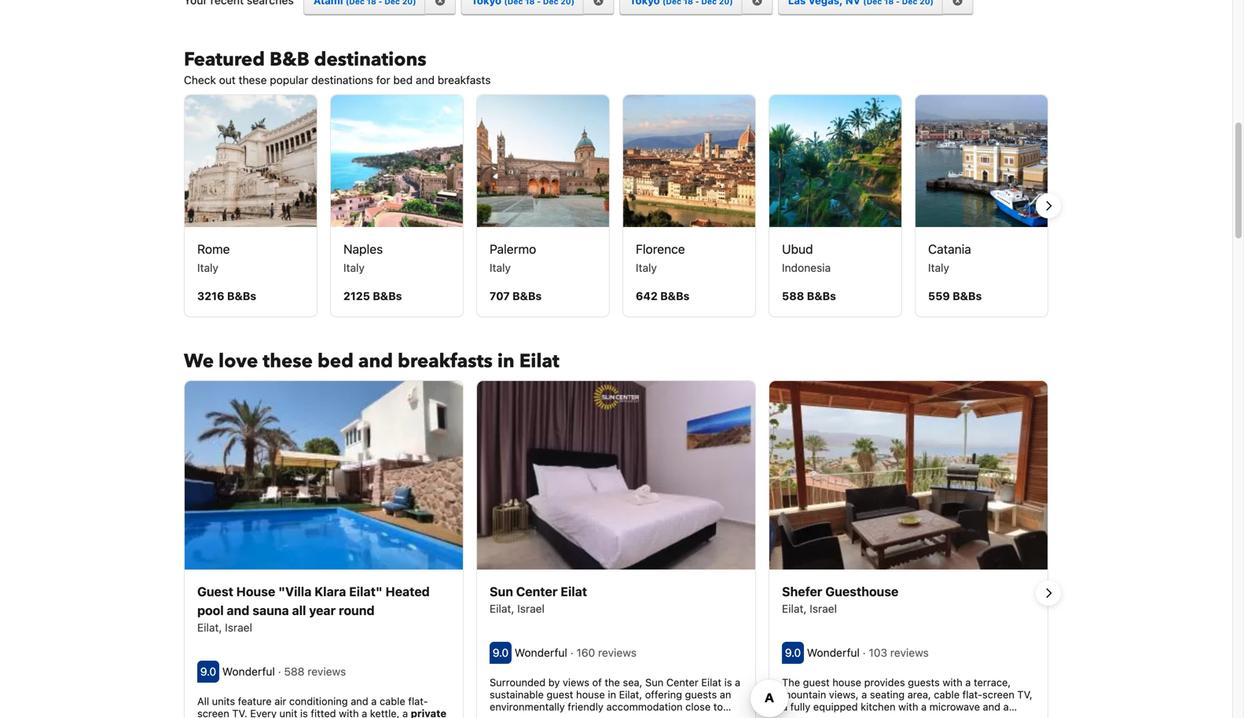 Task type: locate. For each thing, give the bounding box(es) containing it.
1 horizontal spatial house
[[833, 677, 862, 689]]

center
[[516, 585, 558, 599], [667, 677, 699, 689]]

rated wonderful element for eilat
[[515, 647, 571, 660]]

2 horizontal spatial eilat
[[702, 677, 722, 689]]

0 horizontal spatial in
[[498, 349, 515, 375]]

3 italy from the left
[[490, 261, 511, 274]]

1 horizontal spatial screen
[[983, 689, 1015, 701]]

israel up 9.0 wonderful 160 reviews
[[518, 603, 545, 616]]

9.0 up fully
[[785, 647, 801, 660]]

center up offering
[[667, 677, 699, 689]]

1 vertical spatial guests
[[685, 689, 717, 701]]

and down house
[[227, 603, 250, 618]]

cable up microwave at the right bottom of page
[[935, 689, 960, 701]]

italy inside florence italy
[[636, 261, 657, 274]]

b&bs inside the ubud section
[[807, 290, 837, 303]]

italy for catania
[[929, 261, 950, 274]]

cable inside the guest house provides guests with a terrace, mountain views, a seating area, cable flat-screen tv, a fully equipped kitchen with a microwave and a toaster, and a
[[935, 689, 960, 701]]

palermo italy
[[490, 242, 537, 274]]

and right conditioning
[[351, 696, 369, 708]]

1 b&bs from the left
[[227, 290, 256, 303]]

sun inside the sun center eilat eilat, israel
[[490, 585, 513, 599]]

0 horizontal spatial scored 9.0 element
[[197, 661, 219, 683]]

reviews inside sun center eilat 'section'
[[598, 647, 637, 660]]

with down area,
[[899, 701, 919, 713]]

indonesia
[[782, 261, 831, 274]]

guest
[[803, 677, 830, 689], [547, 689, 574, 701]]

featured b&b destinations region
[[171, 94, 1062, 318]]

9.0 inside sun center eilat 'section'
[[493, 647, 509, 660]]

0 horizontal spatial house
[[576, 689, 605, 701]]

scored 9.0 element for guest house "villa klara eilat" heated pool and sauna all year round
[[197, 661, 219, 683]]

eilat,
[[490, 603, 515, 616], [782, 603, 807, 616], [197, 621, 222, 634], [619, 689, 643, 701]]

0 horizontal spatial wonderful
[[222, 666, 275, 679]]

1 vertical spatial eilat
[[561, 585, 588, 599]]

cable up kettle,
[[380, 696, 406, 708]]

palermo image
[[477, 95, 609, 227]]

house
[[833, 677, 862, 689], [576, 689, 605, 701]]

destinations left the for
[[312, 73, 374, 86]]

house inside surrounded by views of the sea, sun center eilat is a sustainable guest house in eilat, offering guests an environmentally friendly accommodation close to kisuski beach. the property features mountain
[[576, 689, 605, 701]]

kisuski
[[490, 714, 524, 719]]

guests up area,
[[908, 677, 940, 689]]

israel down house
[[225, 621, 252, 634]]

offering
[[645, 689, 683, 701]]

property types region
[[171, 380, 1062, 719]]

israel
[[518, 603, 545, 616], [810, 603, 837, 616], [225, 621, 252, 634]]

guest house "villa klara eilat" heated pool and sauna all year round link
[[197, 583, 451, 620]]

italy inside rome italy
[[197, 261, 219, 274]]

italy
[[197, 261, 219, 274], [344, 261, 365, 274], [490, 261, 511, 274], [636, 261, 657, 274], [929, 261, 950, 274]]

eilat, down pool
[[197, 621, 222, 634]]

wonderful inside the guest house "villa klara eilat" heated pool and sauna all year round section
[[222, 666, 275, 679]]

italy down palermo
[[490, 261, 511, 274]]

b&bs inside the rome section
[[227, 290, 256, 303]]

eilat
[[520, 349, 560, 375], [561, 585, 588, 599], [702, 677, 722, 689]]

0 vertical spatial house
[[833, 677, 862, 689]]

provides
[[865, 677, 906, 689]]

reviews up conditioning
[[308, 666, 346, 679]]

tv.
[[232, 708, 248, 719]]

guests up 'close'
[[685, 689, 717, 701]]

of
[[593, 677, 602, 689]]

mountain down 'close'
[[668, 714, 713, 719]]

sauna
[[253, 603, 289, 618]]

with
[[943, 677, 963, 689], [899, 701, 919, 713], [339, 708, 359, 719]]

1 horizontal spatial center
[[667, 677, 699, 689]]

shefer guesthouse section
[[769, 380, 1049, 719]]

center up 9.0 wonderful 160 reviews
[[516, 585, 558, 599]]

round
[[339, 603, 375, 618]]

ubud image
[[770, 95, 902, 227]]

center inside the sun center eilat eilat, israel
[[516, 585, 558, 599]]

reviews inside shefer guesthouse section
[[891, 647, 929, 660]]

2 horizontal spatial wonderful
[[807, 647, 860, 660]]

1 horizontal spatial bed
[[394, 73, 413, 86]]

seating
[[870, 689, 905, 701]]

breakfasts
[[438, 73, 491, 86], [398, 349, 493, 375]]

in down the
[[608, 689, 617, 701]]

next image
[[1040, 196, 1059, 215], [1040, 584, 1059, 603]]

2 horizontal spatial reviews
[[891, 647, 929, 660]]

1 horizontal spatial reviews
[[598, 647, 637, 660]]

rated wonderful element up feature
[[222, 666, 278, 679]]

reviews right 103
[[891, 647, 929, 660]]

5 italy from the left
[[929, 261, 950, 274]]

1 vertical spatial guest
[[547, 689, 574, 701]]

guests
[[908, 677, 940, 689], [685, 689, 717, 701]]

eilat inside the sun center eilat eilat, israel
[[561, 585, 588, 599]]

0 vertical spatial guest
[[803, 677, 830, 689]]

0 vertical spatial these
[[239, 73, 267, 86]]

9.0 up 'surrounded'
[[493, 647, 509, 660]]

an
[[720, 689, 732, 701]]

sun center eilat eilat, israel
[[490, 585, 588, 616]]

palermo
[[490, 242, 537, 257]]

sun center eilat section
[[477, 380, 757, 719]]

naples section
[[330, 94, 464, 318]]

b&bs right 707 at the left of the page
[[513, 290, 542, 303]]

1 vertical spatial center
[[667, 677, 699, 689]]

palermo section
[[477, 94, 610, 318]]

bed down 2125
[[318, 349, 354, 375]]

rated wonderful element inside sun center eilat 'section'
[[515, 647, 571, 660]]

featured b&b destinations check out these popular destinations for bed and breakfasts
[[184, 47, 491, 86]]

2 italy from the left
[[344, 261, 365, 274]]

2125
[[344, 290, 370, 303]]

1 horizontal spatial in
[[608, 689, 617, 701]]

italy down the rome at the left of the page
[[197, 261, 219, 274]]

0 vertical spatial eilat
[[520, 349, 560, 375]]

house up friendly
[[576, 689, 605, 701]]

b&bs
[[227, 290, 256, 303], [373, 290, 402, 303], [513, 290, 542, 303], [661, 290, 690, 303], [807, 290, 837, 303], [953, 290, 982, 303]]

naples image
[[331, 95, 463, 227]]

mountain up fully
[[782, 689, 827, 701]]

italy down catania
[[929, 261, 950, 274]]

reviews up the
[[598, 647, 637, 660]]

1 horizontal spatial guest
[[803, 677, 830, 689]]

views
[[563, 677, 590, 689]]

1 vertical spatial next image
[[1040, 584, 1059, 603]]

and inside "guest house "villa klara eilat" heated pool and sauna all year round eilat, israel"
[[227, 603, 250, 618]]

eilat, inside "guest house "villa klara eilat" heated pool and sauna all year round eilat, israel"
[[197, 621, 222, 634]]

cable
[[935, 689, 960, 701], [380, 696, 406, 708]]

house up views,
[[833, 677, 862, 689]]

b&bs right 2125
[[373, 290, 402, 303]]

5 b&bs from the left
[[807, 290, 837, 303]]

1 horizontal spatial eilat
[[561, 585, 588, 599]]

1 vertical spatial breakfasts
[[398, 349, 493, 375]]

1 vertical spatial house
[[576, 689, 605, 701]]

wonderful up views,
[[807, 647, 860, 660]]

the
[[782, 677, 801, 689], [562, 714, 580, 719]]

1 horizontal spatial rated wonderful element
[[515, 647, 571, 660]]

equipped
[[814, 701, 858, 713]]

1 horizontal spatial scored 9.0 element
[[490, 642, 512, 664]]

the
[[605, 677, 620, 689]]

guest
[[197, 585, 233, 599]]

reviews
[[598, 647, 637, 660], [891, 647, 929, 660], [308, 666, 346, 679]]

and right the for
[[416, 73, 435, 86]]

rated wonderful element inside shefer guesthouse section
[[807, 647, 863, 660]]

1 horizontal spatial is
[[725, 677, 733, 689]]

israel inside "guest house "villa klara eilat" heated pool and sauna all year round eilat, israel"
[[225, 621, 252, 634]]

b&bs inside florence section
[[661, 290, 690, 303]]

9.0 up all
[[200, 666, 216, 679]]

israel down the shefer
[[810, 603, 837, 616]]

0 vertical spatial center
[[516, 585, 558, 599]]

0 vertical spatial mountain
[[782, 689, 827, 701]]

0 vertical spatial breakfasts
[[438, 73, 491, 86]]

wonderful for house
[[222, 666, 275, 679]]

588 up air
[[284, 666, 305, 679]]

scored 9.0 element up 'surrounded'
[[490, 642, 512, 664]]

microwave
[[930, 701, 981, 713]]

and inside featured b&b destinations check out these popular destinations for bed and breakfasts
[[416, 73, 435, 86]]

559 b&bs
[[929, 290, 982, 303]]

1 vertical spatial sun
[[646, 677, 664, 689]]

0 vertical spatial 588
[[782, 290, 805, 303]]

israel inside the shefer guesthouse eilat, israel
[[810, 603, 837, 616]]

0 horizontal spatial with
[[339, 708, 359, 719]]

screen
[[983, 689, 1015, 701], [197, 708, 229, 719]]

1 italy from the left
[[197, 261, 219, 274]]

wonderful up the by
[[515, 647, 568, 660]]

b&bs inside naples section
[[373, 290, 402, 303]]

0 horizontal spatial bed
[[318, 349, 354, 375]]

2 horizontal spatial 9.0
[[785, 647, 801, 660]]

these right the love
[[263, 349, 313, 375]]

9.0 for shefer guesthouse
[[785, 647, 801, 660]]

588 inside the ubud section
[[782, 290, 805, 303]]

0 vertical spatial guests
[[908, 677, 940, 689]]

heated
[[386, 585, 430, 599]]

scored 9.0 element
[[490, 642, 512, 664], [782, 642, 804, 664], [197, 661, 219, 683]]

rome italy
[[197, 242, 230, 274]]

is up 'an'
[[725, 677, 733, 689]]

atami
 - remove this item from your recent searches image
[[435, 0, 446, 6]]

2 horizontal spatial israel
[[810, 603, 837, 616]]

flat-
[[963, 689, 983, 701], [408, 696, 428, 708]]

guest down the by
[[547, 689, 574, 701]]

italy down florence
[[636, 261, 657, 274]]

italy down naples
[[344, 261, 365, 274]]

6 b&bs from the left
[[953, 290, 982, 303]]

wonderful inside sun center eilat 'section'
[[515, 647, 568, 660]]

1 horizontal spatial 588
[[782, 290, 805, 303]]

guest up fully
[[803, 677, 830, 689]]

b&bs right 559
[[953, 290, 982, 303]]

2 vertical spatial eilat
[[702, 677, 722, 689]]

tv,
[[1018, 689, 1033, 701]]

the inside the guest house provides guests with a terrace, mountain views, a seating area, cable flat-screen tv, a fully equipped kitchen with a microwave and a toaster, and a
[[782, 677, 801, 689]]

b&bs down indonesia
[[807, 290, 837, 303]]

scored 9.0 element up all
[[197, 661, 219, 683]]

italy inside catania italy
[[929, 261, 950, 274]]

0 horizontal spatial 9.0
[[200, 666, 216, 679]]

1 horizontal spatial israel
[[518, 603, 545, 616]]

wonderful inside shefer guesthouse section
[[807, 647, 860, 660]]

9.0 inside the guest house "villa klara eilat" heated pool and sauna all year round section
[[200, 666, 216, 679]]

catania section
[[915, 94, 1049, 318]]

0 horizontal spatial guest
[[547, 689, 574, 701]]

check
[[184, 73, 216, 86]]

588
[[782, 290, 805, 303], [284, 666, 305, 679]]

destinations up the for
[[314, 47, 427, 73]]

flat- inside 'all units feature air conditioning and a cable flat- screen tv. every unit is fitted with a kettle, a'
[[408, 696, 428, 708]]

1 horizontal spatial cable
[[935, 689, 960, 701]]

1 horizontal spatial flat-
[[963, 689, 983, 701]]

screen down all
[[197, 708, 229, 719]]

with up microwave at the right bottom of page
[[943, 677, 963, 689]]

rated wonderful element inside the guest house "villa klara eilat" heated pool and sauna all year round section
[[222, 666, 278, 679]]

these right "out"
[[239, 73, 267, 86]]

from 588 reviews element
[[278, 666, 349, 679]]

2 horizontal spatial rated wonderful element
[[807, 647, 863, 660]]

1 vertical spatial the
[[562, 714, 580, 719]]

1 horizontal spatial with
[[899, 701, 919, 713]]

with right fitted
[[339, 708, 359, 719]]

0 horizontal spatial mountain
[[668, 714, 713, 719]]

air
[[275, 696, 287, 708]]

0 horizontal spatial center
[[516, 585, 558, 599]]

property
[[583, 714, 624, 719]]

9.0 wonderful 588 reviews
[[200, 666, 349, 679]]

fitted
[[311, 708, 336, 719]]

b&bs for naples
[[373, 290, 402, 303]]

eilat down 707 b&bs
[[520, 349, 560, 375]]

0 vertical spatial the
[[782, 677, 801, 689]]

1 horizontal spatial wonderful
[[515, 647, 568, 660]]

0 vertical spatial destinations
[[314, 47, 427, 73]]

bed right the for
[[394, 73, 413, 86]]

1 vertical spatial screen
[[197, 708, 229, 719]]

2 b&bs from the left
[[373, 290, 402, 303]]

0 horizontal spatial is
[[300, 708, 308, 719]]

588 b&bs
[[782, 290, 837, 303]]

eilat, up 'surrounded'
[[490, 603, 515, 616]]

0 horizontal spatial eilat
[[520, 349, 560, 375]]

catania image
[[916, 95, 1048, 227]]

we love these bed and breakfasts in eilat
[[184, 349, 560, 375]]

las vegas,&nbsp;nv
 - remove this item from your recent searches image
[[953, 0, 964, 6]]

9.0 wonderful 160 reviews
[[493, 647, 640, 660]]

0 horizontal spatial sun
[[490, 585, 513, 599]]

0 horizontal spatial rated wonderful element
[[222, 666, 278, 679]]

rated wonderful element up views,
[[807, 647, 863, 660]]

9.0
[[493, 647, 509, 660], [785, 647, 801, 660], [200, 666, 216, 679]]

4 b&bs from the left
[[661, 290, 690, 303]]

a
[[735, 677, 741, 689], [966, 677, 972, 689], [862, 689, 868, 701], [371, 696, 377, 708], [782, 701, 788, 713], [922, 701, 927, 713], [1004, 701, 1010, 713], [362, 708, 367, 719], [403, 708, 408, 719], [842, 714, 847, 719]]

0 horizontal spatial 588
[[284, 666, 305, 679]]

1 vertical spatial is
[[300, 708, 308, 719]]

0 horizontal spatial guests
[[685, 689, 717, 701]]

4 italy from the left
[[636, 261, 657, 274]]

wonderful
[[515, 647, 568, 660], [807, 647, 860, 660], [222, 666, 275, 679]]

eilat, down sea,
[[619, 689, 643, 701]]

0 vertical spatial screen
[[983, 689, 1015, 701]]

1 horizontal spatial guests
[[908, 677, 940, 689]]

italy for palermo
[[490, 261, 511, 274]]

the up fully
[[782, 677, 801, 689]]

2 horizontal spatial scored 9.0 element
[[782, 642, 804, 664]]

9.0 inside shefer guesthouse section
[[785, 647, 801, 660]]

3 b&bs from the left
[[513, 290, 542, 303]]

b&bs for catania
[[953, 290, 982, 303]]

0 vertical spatial sun
[[490, 585, 513, 599]]

b&bs inside palermo section
[[513, 290, 542, 303]]

0 horizontal spatial screen
[[197, 708, 229, 719]]

707
[[490, 290, 510, 303]]

0 horizontal spatial cable
[[380, 696, 406, 708]]

0 horizontal spatial the
[[562, 714, 580, 719]]

b&bs right 3216
[[227, 290, 256, 303]]

klara
[[315, 585, 346, 599]]

1 horizontal spatial the
[[782, 677, 801, 689]]

b&bs inside catania section
[[953, 290, 982, 303]]

2 next image from the top
[[1040, 584, 1059, 603]]

0 vertical spatial bed
[[394, 73, 413, 86]]

shefer
[[782, 585, 823, 599]]

0 horizontal spatial reviews
[[308, 666, 346, 679]]

0 horizontal spatial flat-
[[408, 696, 428, 708]]

0 vertical spatial next image
[[1040, 196, 1059, 215]]

588 down indonesia
[[782, 290, 805, 303]]

1 next image from the top
[[1040, 196, 1059, 215]]

bed
[[394, 73, 413, 86], [318, 349, 354, 375]]

0 horizontal spatial israel
[[225, 621, 252, 634]]

1 vertical spatial 588
[[284, 666, 305, 679]]

reviews for center
[[598, 647, 637, 660]]

1 horizontal spatial sun
[[646, 677, 664, 689]]

scored 9.0 element up fully
[[782, 642, 804, 664]]

0 vertical spatial is
[[725, 677, 733, 689]]

wonderful up feature
[[222, 666, 275, 679]]

and
[[416, 73, 435, 86], [358, 349, 393, 375], [227, 603, 250, 618], [351, 696, 369, 708], [983, 701, 1001, 713], [821, 714, 839, 719]]

we
[[184, 349, 214, 375]]

is inside surrounded by views of the sea, sun center eilat is a sustainable guest house in eilat, offering guests an environmentally friendly accommodation close to kisuski beach. the property features mountain
[[725, 677, 733, 689]]

rated wonderful element
[[515, 647, 571, 660], [807, 647, 863, 660], [222, 666, 278, 679]]

1 vertical spatial mountain
[[668, 714, 713, 719]]

b&bs right 642
[[661, 290, 690, 303]]

1 horizontal spatial mountain
[[782, 689, 827, 701]]

italy inside naples italy
[[344, 261, 365, 274]]

rated wonderful element up the by
[[515, 647, 571, 660]]

eilat up 9.0 wonderful 160 reviews
[[561, 585, 588, 599]]

in down 707 at the left of the page
[[498, 349, 515, 375]]

reviews inside the guest house "villa klara eilat" heated pool and sauna all year round section
[[308, 666, 346, 679]]

eilat, down the shefer
[[782, 603, 807, 616]]

eilat, inside the sun center eilat eilat, israel
[[490, 603, 515, 616]]

is right unit
[[300, 708, 308, 719]]

breakfasts inside featured b&b destinations check out these popular destinations for bed and breakfasts
[[438, 73, 491, 86]]

wonderful for center
[[515, 647, 568, 660]]

1 horizontal spatial 9.0
[[493, 647, 509, 660]]

the down friendly
[[562, 714, 580, 719]]

florence italy
[[636, 242, 685, 274]]

italy inside 'palermo italy'
[[490, 261, 511, 274]]

shefer guesthouse link
[[782, 583, 1036, 601]]

screen down terrace,
[[983, 689, 1015, 701]]

eilat up 'an'
[[702, 677, 722, 689]]

1 vertical spatial in
[[608, 689, 617, 701]]



Task type: vqa. For each thing, say whether or not it's contained in the screenshot.
taxi
no



Task type: describe. For each thing, give the bounding box(es) containing it.
rome
[[197, 242, 230, 257]]

environmentally
[[490, 701, 565, 713]]

all
[[197, 696, 209, 708]]

fully
[[791, 701, 811, 713]]

italy for florence
[[636, 261, 657, 274]]

friendly
[[568, 701, 604, 713]]

2125 b&bs
[[344, 290, 402, 303]]

is inside 'all units feature air conditioning and a cable flat- screen tv. every unit is fitted with a kettle, a'
[[300, 708, 308, 719]]

and inside 'all units feature air conditioning and a cable flat- screen tv. every unit is fitted with a kettle, a'
[[351, 696, 369, 708]]

terrace,
[[974, 677, 1011, 689]]

naples
[[344, 242, 383, 257]]

b&bs for florence
[[661, 290, 690, 303]]

to
[[714, 701, 724, 713]]

next image for featured b&b destinations region
[[1040, 196, 1059, 215]]

guests inside surrounded by views of the sea, sun center eilat is a sustainable guest house in eilat, offering guests an environmentally friendly accommodation close to kisuski beach. the property features mountain
[[685, 689, 717, 701]]

eilat, inside the shefer guesthouse eilat, israel
[[782, 603, 807, 616]]

guests inside the guest house provides guests with a terrace, mountain views, a seating area, cable flat-screen tv, a fully equipped kitchen with a microwave and a toaster, and a
[[908, 677, 940, 689]]

kitchen
[[861, 701, 896, 713]]

559
[[929, 290, 951, 303]]

b&bs for rome
[[227, 290, 256, 303]]

house
[[236, 585, 275, 599]]

units
[[212, 696, 235, 708]]

views,
[[830, 689, 859, 701]]

area,
[[908, 689, 932, 701]]

rome section
[[184, 94, 318, 318]]

rated wonderful element for eilat,
[[807, 647, 863, 660]]

guest house "villa klara eilat" heated pool and sauna all year round eilat, israel
[[197, 585, 430, 634]]

1 vertical spatial bed
[[318, 349, 354, 375]]

year
[[309, 603, 336, 618]]

rated wonderful element for "villa
[[222, 666, 278, 679]]

from 160 reviews element
[[571, 647, 640, 660]]

shefer guesthouse eilat, israel
[[782, 585, 899, 616]]

with inside 'all units feature air conditioning and a cable flat- screen tv. every unit is fitted with a kettle, a'
[[339, 708, 359, 719]]

naples italy
[[344, 242, 383, 274]]

kettle,
[[370, 708, 400, 719]]

conditioning
[[289, 696, 348, 708]]

scored 9.0 element for sun center eilat
[[490, 642, 512, 664]]

mountain inside the guest house provides guests with a terrace, mountain views, a seating area, cable flat-screen tv, a fully equipped kitchen with a microwave and a toaster, and a
[[782, 689, 827, 701]]

catania italy
[[929, 242, 972, 274]]

every
[[250, 708, 277, 719]]

and down "equipped"
[[821, 714, 839, 719]]

guest house "villa klara eilat" heated pool and sauna all year round image
[[185, 381, 463, 570]]

guesthouse
[[826, 585, 899, 599]]

catania
[[929, 242, 972, 257]]

3216
[[197, 290, 225, 303]]

next image for property types region
[[1040, 584, 1059, 603]]

accommodation
[[607, 701, 683, 713]]

sea,
[[623, 677, 643, 689]]

eilat"
[[349, 585, 383, 599]]

9.0 for sun center eilat
[[493, 647, 509, 660]]

sun center eilat image
[[477, 381, 756, 570]]

reviews for guesthouse
[[891, 647, 929, 660]]

b&bs for ubud
[[807, 290, 837, 303]]

642
[[636, 290, 658, 303]]

pool
[[197, 603, 224, 618]]

in inside surrounded by views of the sea, sun center eilat is a sustainable guest house in eilat, offering guests an environmentally friendly accommodation close to kisuski beach. the property features mountain
[[608, 689, 617, 701]]

scored 9.0 element for shefer guesthouse
[[782, 642, 804, 664]]

0 vertical spatial in
[[498, 349, 515, 375]]

and down terrace,
[[983, 701, 1001, 713]]

toaster,
[[782, 714, 818, 719]]

features
[[626, 714, 666, 719]]

3216 b&bs
[[197, 290, 256, 303]]

mountain inside surrounded by views of the sea, sun center eilat is a sustainable guest house in eilat, offering guests an environmentally friendly accommodation close to kisuski beach. the property features mountain
[[668, 714, 713, 719]]

guest inside the guest house provides guests with a terrace, mountain views, a seating area, cable flat-screen tv, a fully equipped kitchen with a microwave and a toaster, and a
[[803, 677, 830, 689]]

ubud section
[[769, 94, 903, 318]]

screen inside the guest house provides guests with a terrace, mountain views, a seating area, cable flat-screen tv, a fully equipped kitchen with a microwave and a toaster, and a
[[983, 689, 1015, 701]]

eilat inside surrounded by views of the sea, sun center eilat is a sustainable guest house in eilat, offering guests an environmentally friendly accommodation close to kisuski beach. the property features mountain
[[702, 677, 722, 689]]

b&bs for palermo
[[513, 290, 542, 303]]

screen inside 'all units feature air conditioning and a cable flat- screen tv. every unit is fitted with a kettle, a'
[[197, 708, 229, 719]]

sun center eilat link
[[490, 583, 743, 601]]

by
[[549, 677, 560, 689]]

florence
[[636, 242, 685, 257]]

eilat, inside surrounded by views of the sea, sun center eilat is a sustainable guest house in eilat, offering guests an environmentally friendly accommodation close to kisuski beach. the property features mountain
[[619, 689, 643, 701]]

surrounded
[[490, 677, 546, 689]]

"villa
[[278, 585, 312, 599]]

popular
[[270, 73, 309, 86]]

707 b&bs
[[490, 290, 542, 303]]

house inside the guest house provides guests with a terrace, mountain views, a seating area, cable flat-screen tv, a fully equipped kitchen with a microwave and a toaster, and a
[[833, 677, 862, 689]]

italy for rome
[[197, 261, 219, 274]]

sustainable
[[490, 689, 544, 701]]

and down 2125 b&bs at the top
[[358, 349, 393, 375]]

italy for naples
[[344, 261, 365, 274]]

tokyo
 - remove this item from your recent searches image
[[594, 0, 605, 6]]

flat- inside the guest house provides guests with a terrace, mountain views, a seating area, cable flat-screen tv, a fully equipped kitchen with a microwave and a toaster, and a
[[963, 689, 983, 701]]

all units feature air conditioning and a cable flat- screen tv. every unit is fitted with a kettle, a
[[197, 696, 428, 719]]

9.0 wonderful 103 reviews
[[785, 647, 932, 660]]

9.0 for guest house "villa klara eilat" heated pool and sauna all year round
[[200, 666, 216, 679]]

tokyo
 - remove this item from your recent searches image
[[752, 0, 763, 6]]

love
[[219, 349, 258, 375]]

b&b
[[270, 47, 310, 73]]

sun inside surrounded by views of the sea, sun center eilat is a sustainable guest house in eilat, offering guests an environmentally friendly accommodation close to kisuski beach. the property features mountain
[[646, 677, 664, 689]]

rome image
[[185, 95, 317, 227]]

cable inside 'all units feature air conditioning and a cable flat- screen tv. every unit is fitted with a kettle, a'
[[380, 696, 406, 708]]

wonderful for guesthouse
[[807, 647, 860, 660]]

these inside featured b&b destinations check out these popular destinations for bed and breakfasts
[[239, 73, 267, 86]]

all
[[292, 603, 306, 618]]

bed inside featured b&b destinations check out these popular destinations for bed and breakfasts
[[394, 73, 413, 86]]

a inside surrounded by views of the sea, sun center eilat is a sustainable guest house in eilat, offering guests an environmentally friendly accommodation close to kisuski beach. the property features mountain
[[735, 677, 741, 689]]

reviews for house
[[308, 666, 346, 679]]

ubud
[[782, 242, 814, 257]]

out
[[219, 73, 236, 86]]

florence section
[[623, 94, 757, 318]]

for
[[376, 73, 391, 86]]

1 vertical spatial destinations
[[312, 73, 374, 86]]

the inside surrounded by views of the sea, sun center eilat is a sustainable guest house in eilat, offering guests an environmentally friendly accommodation close to kisuski beach. the property features mountain
[[562, 714, 580, 719]]

beach.
[[526, 714, 559, 719]]

feature
[[238, 696, 272, 708]]

shefer guesthouse image
[[770, 381, 1048, 570]]

103
[[869, 647, 888, 660]]

israel inside the sun center eilat eilat, israel
[[518, 603, 545, 616]]

160
[[577, 647, 595, 660]]

ubud indonesia
[[782, 242, 831, 274]]

close
[[686, 701, 711, 713]]

florence image
[[624, 95, 756, 227]]

642 b&bs
[[636, 290, 690, 303]]

featured
[[184, 47, 265, 73]]

surrounded by views of the sea, sun center eilat is a sustainable guest house in eilat, offering guests an environmentally friendly accommodation close to kisuski beach. the property features mountain 
[[490, 677, 741, 719]]

guest house "villa klara eilat" heated pool and sauna all year round section
[[184, 380, 464, 719]]

588 inside the guest house "villa klara eilat" heated pool and sauna all year round section
[[284, 666, 305, 679]]

1 vertical spatial these
[[263, 349, 313, 375]]

unit
[[280, 708, 298, 719]]

guest inside surrounded by views of the sea, sun center eilat is a sustainable guest house in eilat, offering guests an environmentally friendly accommodation close to kisuski beach. the property features mountain
[[547, 689, 574, 701]]

2 horizontal spatial with
[[943, 677, 963, 689]]

center inside surrounded by views of the sea, sun center eilat is a sustainable guest house in eilat, offering guests an environmentally friendly accommodation close to kisuski beach. the property features mountain
[[667, 677, 699, 689]]

the guest house provides guests with a terrace, mountain views, a seating area, cable flat-screen tv, a fully equipped kitchen with a microwave and a toaster, and a
[[782, 677, 1033, 719]]

from 103 reviews element
[[863, 647, 932, 660]]



